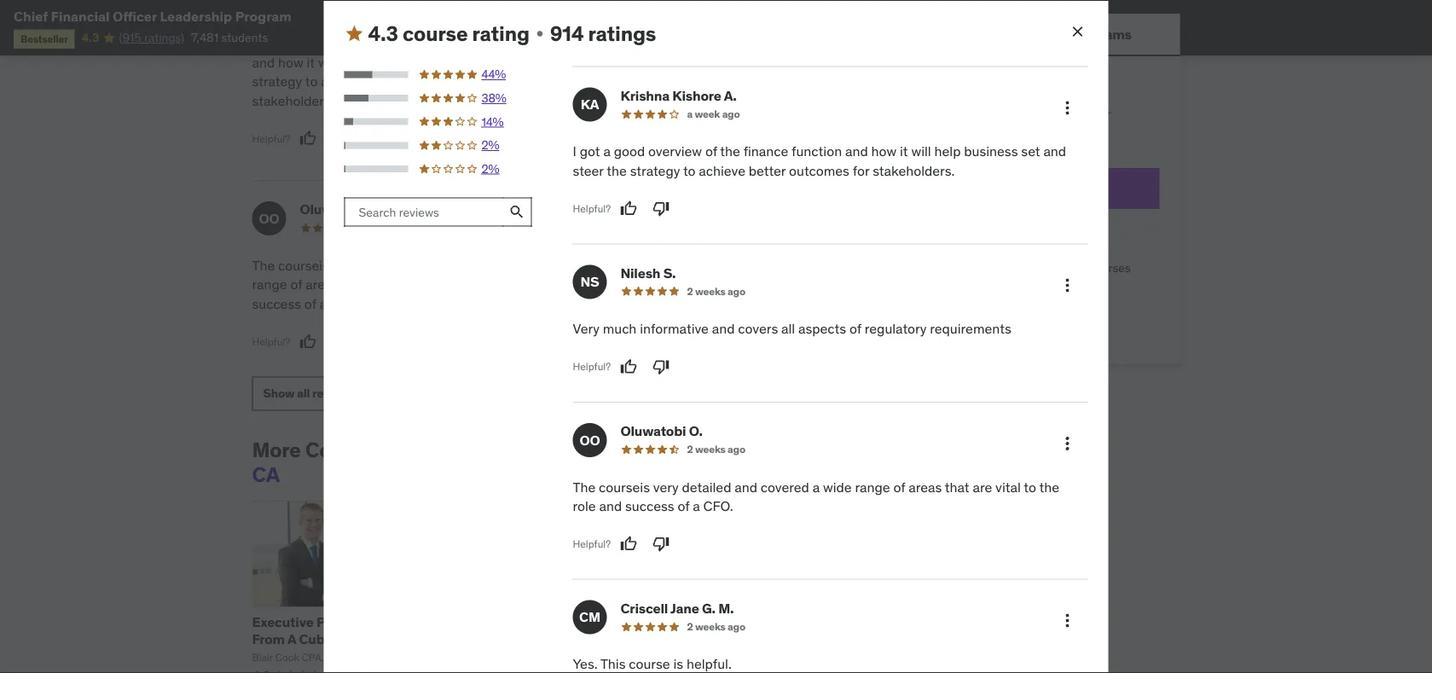 Task type: vqa. For each thing, say whether or not it's contained in the screenshot.
'Sales' in the B2B Sales "Link"
no



Task type: locate. For each thing, give the bounding box(es) containing it.
mark review by krishna kishore a. as unhelpful image
[[653, 200, 670, 217]]

0 horizontal spatial it
[[307, 54, 315, 71]]

more
[[252, 438, 301, 463]]

informative down mark review by criscell jane g. m. as unhelpful icon
[[640, 320, 709, 337]]

yes. for mark review by krishna kishore a. as unhelpful icon
[[573, 655, 598, 673]]

2% button up search reviews text field
[[344, 160, 533, 177]]

1 a from the left
[[287, 630, 296, 648]]

1 horizontal spatial stakeholders.
[[873, 162, 955, 179]]

got down ka
[[580, 143, 600, 160]]

presence:
[[317, 614, 380, 631]]

nicholson
[[685, 438, 782, 463], [384, 651, 429, 665], [587, 651, 633, 665], [791, 651, 837, 665]]

the inside dialog
[[573, 478, 596, 496]]

0 vertical spatial courses
[[1005, 121, 1047, 137]]

is inside dialog
[[674, 655, 683, 673]]

0 horizontal spatial detailed
[[361, 257, 411, 274]]

very inside dialog
[[653, 478, 679, 496]]

help down medium image
[[341, 54, 368, 71]]

25,000+ up learning
[[938, 260, 985, 275]]

1 vertical spatial the
[[573, 478, 596, 496]]

1 vertical spatial mark review by nilesh s. as unhelpful image
[[653, 358, 670, 375]]

blair inside ethical intelligence: change the way you live your life blair cook cpa, ca mba jen nicholson cpa, ca
[[659, 651, 680, 665]]

weeks for the additional actions for review by criscell jane g. m. icon
[[695, 620, 726, 633]]

0 vertical spatial very
[[333, 257, 358, 274]]

success inside dialog
[[625, 497, 674, 515]]

1 horizontal spatial that
[[945, 478, 970, 496]]

requirements up krishna kishore a. at top
[[645, 54, 726, 71]]

criscell down mark review by oluwatobi o. as unhelpful image
[[621, 599, 668, 617]]

2 a from the left
[[367, 630, 375, 648]]

0 vertical spatial oluwatobi o.
[[300, 201, 382, 219]]

how down program at the top left of the page
[[278, 54, 303, 71]]

business for mark review by krishna kishore a. as unhelpful icon
[[964, 143, 1018, 160]]

very for mark review by nilesh s. as helpful image corresponding to mark review by krishna kishore a. as unhelpful image
[[564, 35, 591, 52]]

yes. this course is helpful. inside dialog
[[573, 655, 732, 673]]

all
[[773, 35, 787, 52], [782, 320, 795, 337], [297, 386, 310, 401]]

0 horizontal spatial requirements
[[645, 54, 726, 71]]

2 vertical spatial all
[[297, 386, 310, 401]]

blair down from
[[252, 651, 273, 665]]

engagement
[[988, 290, 1056, 306]]

outcomes inside dialog
[[789, 162, 850, 179]]

teams button
[[1043, 14, 1180, 55]]

yes. left nilesh
[[564, 257, 589, 274]]

1 vertical spatial are
[[973, 478, 992, 496]]

informative
[[632, 35, 700, 52], [640, 320, 709, 337]]

helpful. down way
[[687, 655, 732, 673]]

1 vertical spatial blair cook cpa, ca mba jen nicholson cpa, ca
[[252, 651, 429, 673]]

success for mark review by krishna kishore a. as helpful image at the left top of the page
[[252, 295, 301, 313]]

this right 29 reviews element in the bottom left of the page
[[601, 655, 626, 673]]

1 vertical spatial how
[[872, 143, 897, 160]]

for inside subscribe to this course and 25,000+ top‑rated udemy courses for your organization.
[[1050, 121, 1064, 137]]

how
[[278, 54, 303, 71], [872, 143, 897, 160]]

1 vertical spatial aspects
[[799, 320, 846, 337]]

stakeholders. for mark review by krishna kishore a. as unhelpful image
[[252, 92, 334, 109]]

set inside dialog
[[1021, 143, 1040, 160]]

got down program at the top left of the page
[[259, 35, 279, 52]]

success
[[252, 295, 301, 313], [625, 497, 674, 515]]

7,481 students
[[191, 30, 268, 45]]

1 vertical spatial criscell jane g. m.
[[621, 599, 734, 617]]

very inside dialog
[[573, 320, 600, 337]]

1 horizontal spatial how
[[872, 143, 897, 160]]

helpful. inside dialog
[[687, 655, 732, 673]]

4.3 inside dialog
[[368, 20, 398, 46]]

0 vertical spatial 25,000+
[[1065, 105, 1112, 120]]

the up 44% button
[[400, 35, 420, 52]]

for inside dialog
[[853, 162, 870, 179]]

0 vertical spatial achieve
[[321, 73, 367, 90]]

outcomes for mark review by krishna kishore a. as unhelpful image
[[411, 73, 472, 90]]

business down udemy
[[964, 143, 1018, 160]]

show all reviews
[[263, 386, 355, 401]]

1 vertical spatial g.
[[702, 599, 716, 617]]

steer down "rating"
[[476, 54, 507, 71]]

0 vertical spatial mark review by nilesh s. as unhelpful image
[[644, 92, 661, 109]]

5
[[1007, 230, 1014, 245]]

very down "ns"
[[573, 320, 600, 337]]

1 vertical spatial very much informative and covers all aspects of regulatory requirements
[[573, 320, 1012, 337]]

helpful? for mark review by criscell jane g. m. as helpful 'image'
[[564, 297, 602, 310]]

1 horizontal spatial 4.3
[[368, 20, 398, 46]]

dialog
[[324, 1, 1109, 673]]

1 horizontal spatial the courseis very detailed and covered a wide range of areas that are vital to the role and success of a cfo.
[[573, 478, 1060, 515]]

subscribe
[[911, 105, 964, 120]]

the down a week ago
[[720, 143, 740, 160]]

ka
[[581, 96, 599, 113]]

function
[[471, 35, 521, 52], [792, 143, 842, 160]]

requirements for mark review by nilesh s. as helpful image corresponding to mark review by krishna kishore a. as unhelpful image
[[645, 54, 726, 71]]

help
[[341, 54, 368, 71], [935, 143, 961, 160]]

for
[[938, 230, 955, 245], [584, 614, 604, 631]]

0 horizontal spatial a
[[287, 630, 296, 648]]

achieve down medium image
[[321, 73, 367, 90]]

0 vertical spatial wide
[[503, 257, 531, 274]]

for for mark review by krishna kishore a. as unhelpful icon
[[853, 162, 870, 179]]

covers inside dialog
[[738, 320, 778, 337]]

yes. this course is helpful. for mark review by krishna kishore a. as unhelpful icon's mark review by nilesh s. as helpful image
[[573, 655, 732, 673]]

the
[[252, 257, 275, 274], [573, 478, 596, 496]]

vital inside dialog
[[996, 478, 1021, 496]]

steer down ka
[[573, 162, 604, 179]]

for right make
[[584, 614, 604, 631]]

1 vertical spatial yes. this course is helpful.
[[573, 655, 732, 673]]

aspects for mark review by nilesh s. as helpful image corresponding to mark review by krishna kishore a. as unhelpful image
[[790, 35, 838, 52]]

criscell
[[612, 201, 660, 219], [621, 599, 668, 617]]

0 horizontal spatial range
[[252, 276, 287, 294]]

how for mark review by krishna kishore a. as unhelpful image
[[278, 54, 303, 71]]

achieve for mark review by krishna kishore a. as unhelpful image
[[321, 73, 367, 90]]

mba inside better boards make for better business blair cook cpa, ca mba jen nicholson cpa, ca
[[546, 651, 568, 665]]

mark review by oluwatobi o. as helpful image up show all reviews
[[300, 333, 317, 351]]

criscell jane g. m. up way
[[621, 599, 734, 617]]

1 blair cook cpa, ca mba jen nicholson cpa, ca from the top
[[252, 438, 832, 488]]

stakeholders. down organization.
[[873, 162, 955, 179]]

more courses by
[[252, 438, 416, 463]]

show
[[263, 386, 295, 401]]

0 horizontal spatial i
[[252, 35, 256, 52]]

blair down better boards make for better business link
[[456, 651, 476, 665]]

much down mark review by criscell jane g. m. as helpful 'image'
[[603, 320, 637, 337]]

regulatory left sso
[[865, 320, 927, 337]]

this left nilesh
[[592, 257, 617, 274]]

range inside dialog
[[855, 478, 890, 496]]

help down top‑rated
[[935, 143, 961, 160]]

the left way
[[659, 630, 680, 648]]

help for mark review by krishna kishore a. as unhelpful icon
[[935, 143, 961, 160]]

2 weeks ago
[[366, 222, 425, 235], [687, 285, 746, 298], [687, 443, 746, 456], [687, 620, 746, 633]]

1 horizontal spatial very
[[653, 478, 679, 496]]

44%
[[482, 67, 506, 82]]

very up ka
[[564, 35, 591, 52]]

xsmall image left 914
[[533, 27, 547, 40]]

0 vertical spatial all
[[773, 35, 787, 52]]

got
[[259, 35, 279, 52], [580, 143, 600, 160]]

helpful. for mark review by krishna kishore a. as unhelpful icon's mark review by nilesh s. as helpful image
[[687, 655, 732, 673]]

courseis for mark review by krishna kishore a. as helpful icon at the left top of page
[[599, 478, 650, 496]]

1 horizontal spatial outcomes
[[789, 162, 850, 179]]

stakeholders.
[[252, 92, 334, 109], [873, 162, 955, 179]]

blair cook cpa, ca mba jen nicholson cpa, ca link
[[252, 438, 832, 488]]

much
[[594, 35, 628, 52], [603, 320, 637, 337]]

business up 38% button
[[371, 54, 425, 71]]

very much informative and covers all aspects of regulatory requirements
[[564, 35, 838, 71], [573, 320, 1012, 337]]

2 vertical spatial xsmall image
[[911, 320, 924, 337]]

m. up you
[[718, 599, 734, 617]]

0 vertical spatial requirements
[[645, 54, 726, 71]]

mark review by nilesh s. as unhelpful image
[[644, 92, 661, 109], [653, 358, 670, 375]]

g. up way
[[702, 599, 716, 617]]

0 vertical spatial mark review by nilesh s. as helpful image
[[612, 92, 629, 109]]

it up mark review by krishna kishore a. as helpful image at the left top of the page
[[307, 54, 315, 71]]

0 horizontal spatial are
[[370, 276, 389, 294]]

good left medium image
[[293, 35, 324, 52]]

helpful? for mark review by krishna kishore a. as helpful image at the left top of the page
[[252, 132, 290, 145]]

life
[[798, 630, 821, 648]]

0 horizontal spatial steer
[[476, 54, 507, 71]]

2 blair cook cpa, ca mba jen nicholson cpa, ca from the top
[[252, 651, 429, 673]]

0 vertical spatial for
[[475, 73, 492, 90]]

0 vertical spatial 2% button
[[344, 137, 533, 154]]

0 vertical spatial help
[[341, 54, 368, 71]]

role inside dialog
[[573, 497, 596, 515]]

achieve down a week ago
[[699, 162, 746, 179]]

1 horizontal spatial for
[[938, 230, 955, 245]]

this inside dialog
[[601, 655, 626, 673]]

criscell for cm
[[621, 599, 668, 617]]

for left teams
[[938, 230, 955, 245]]

2 for additional actions for review by nilesh s. icon
[[687, 285, 693, 298]]

covered for mark review by krishna kishore a. as unhelpful icon
[[761, 478, 809, 496]]

g.
[[694, 201, 707, 219], [702, 599, 716, 617]]

0 vertical spatial 2%
[[482, 137, 499, 153]]

o.
[[368, 201, 382, 219], [689, 422, 703, 440]]

mark review by criscell jane g. m. as unhelpful image
[[644, 295, 661, 312]]

role for mark review by nilesh s. as helpful image corresponding to mark review by krishna kishore a. as unhelpful image
[[460, 276, 483, 294]]

mark review by nilesh s. as helpful image right ka
[[612, 92, 629, 109]]

m. right mark review by krishna kishore a. as unhelpful icon
[[710, 201, 726, 219]]

a right from
[[287, 630, 296, 648]]

jane inside dialog
[[671, 599, 699, 617]]

covers for mark review by nilesh s. as helpful image corresponding to mark review by krishna kishore a. as unhelpful image
[[730, 35, 770, 52]]

course right the this
[[1003, 105, 1039, 120]]

mark review by nilesh s. as helpful image
[[612, 92, 629, 109], [620, 358, 637, 375]]

financial
[[51, 7, 110, 25]]

finance
[[423, 35, 468, 52], [744, 143, 788, 160]]

is for mark review by krishna kishore a. as unhelpful icon's mark review by nilesh s. as helpful image
[[674, 655, 683, 673]]

a right to
[[367, 630, 375, 648]]

1 vertical spatial range
[[855, 478, 890, 496]]

courses
[[1005, 121, 1047, 137], [1089, 260, 1131, 275]]

rating
[[472, 20, 530, 46]]

i
[[252, 35, 256, 52], [573, 143, 577, 160]]

0 horizontal spatial got
[[259, 35, 279, 52]]

how inside dialog
[[872, 143, 897, 160]]

2 2% from the top
[[482, 161, 499, 176]]

1 horizontal spatial requirements
[[930, 320, 1012, 337]]

mark review by nilesh s. as unhelpful image for mark review by nilesh s. as helpful image corresponding to mark review by krishna kishore a. as unhelpful image
[[644, 92, 661, 109]]

nilesh
[[621, 264, 661, 282]]

1 vertical spatial i
[[573, 143, 577, 160]]

got inside dialog
[[580, 143, 600, 160]]

this
[[592, 257, 617, 274], [601, 655, 626, 673]]

make
[[547, 614, 581, 631]]

0 horizontal spatial areas
[[306, 276, 339, 294]]

1 horizontal spatial the
[[573, 478, 596, 496]]

blair down ethical
[[659, 651, 680, 665]]

0 vertical spatial are
[[370, 276, 389, 294]]

detailed for mark review by krishna kishore a. as unhelpful icon
[[682, 478, 731, 496]]

1 vertical spatial success
[[625, 497, 674, 515]]

criscell inside dialog
[[621, 599, 668, 617]]

25,000+
[[1065, 105, 1112, 120], [938, 260, 985, 275]]

very much informative and covers all aspects of regulatory requirements inside dialog
[[573, 320, 1012, 337]]

i got a good overview of the finance function and how it will help business set and steer the strategy to achieve better outcomes for stakeholders. for mark review by krishna kishore a. as unhelpful image
[[252, 35, 530, 109]]

0 vertical spatial outcomes
[[411, 73, 472, 90]]

7,481
[[191, 30, 218, 45]]

4.3 for 4.3
[[82, 30, 99, 45]]

0 vertical spatial g.
[[694, 201, 707, 219]]

oluwatobi for mark review by krishna kishore a. as unhelpful image
[[300, 201, 366, 219]]

0 vertical spatial it
[[307, 54, 315, 71]]

xsmall image left teams
[[911, 229, 924, 246]]

0 vertical spatial range
[[252, 276, 287, 294]]

4.3 right medium image
[[368, 20, 398, 46]]

mark review by criscell jane g. m. as helpful image
[[612, 295, 629, 312]]

courses right demand
[[1089, 260, 1131, 275]]

mark review by oluwatobi o. as helpful image left mark review by oluwatobi o. as unhelpful image
[[620, 535, 637, 553]]

1 2% from the top
[[482, 137, 499, 153]]

function for mark review by krishna kishore a. as unhelpful image
[[471, 35, 521, 52]]

yes.
[[564, 257, 589, 274], [573, 655, 598, 673]]

1 horizontal spatial detailed
[[682, 478, 731, 496]]

44% button
[[344, 66, 533, 83]]

nicholson inside blair cook cpa, ca mba jen nicholson cpa, ca link
[[685, 438, 782, 463]]

1 vertical spatial will
[[912, 143, 931, 160]]

jane for cm
[[671, 599, 699, 617]]

much inside dialog
[[603, 320, 637, 337]]

1 vertical spatial oo
[[580, 431, 600, 449]]

strategy down 'students'
[[252, 73, 302, 90]]

1 vertical spatial mark review by oluwatobi o. as helpful image
[[620, 535, 637, 553]]

the courseis very detailed and covered a wide range of areas that are vital to the role and success of a cfo. for mark review by krishna kishore a. as unhelpful image
[[252, 257, 531, 313]]

criscell jane g. m. for cm
[[621, 599, 734, 617]]

mark review by nilesh s. as unhelpful image down mark review by criscell jane g. m. as unhelpful icon
[[653, 358, 670, 375]]

oluwatobi
[[300, 201, 366, 219], [621, 422, 686, 440]]

1 horizontal spatial oo
[[580, 431, 600, 449]]

additional actions for review by criscell jane g. m. image
[[1057, 611, 1078, 631]]

it inside dialog
[[900, 143, 908, 160]]

criscell jane g. m. up s. at the left top
[[612, 201, 726, 219]]

yes. right 29 reviews element in the bottom left of the page
[[573, 655, 598, 673]]

25,000+ up your
[[1065, 105, 1112, 120]]

0 horizontal spatial how
[[278, 54, 303, 71]]

ago for mark review by krishna kishore a. as unhelpful icon's mark review by nilesh s. as helpful image
[[728, 285, 746, 298]]

much right 914
[[594, 35, 628, 52]]

jane right mark review by krishna kishore a. as helpful icon at the left top of page
[[662, 201, 691, 219]]

ago
[[722, 107, 740, 120], [407, 222, 425, 235], [728, 285, 746, 298], [728, 443, 746, 456], [728, 620, 746, 633]]

m. for cm
[[718, 599, 734, 617]]

0 horizontal spatial covered
[[440, 257, 489, 274]]

1 vertical spatial criscell
[[621, 599, 668, 617]]

additional actions for review by oluwatobi o. image
[[1057, 433, 1078, 454]]

intelligence:
[[706, 614, 785, 631]]

0 vertical spatial mark review by oluwatobi o. as helpful image
[[300, 333, 317, 351]]

0 horizontal spatial i got a good overview of the finance function and how it will help business set and steer the strategy to achieve better outcomes for stakeholders.
[[252, 35, 530, 109]]

mark review by oluwatobi o. as unhelpful image
[[653, 535, 670, 553]]

regulatory down 914 ratings
[[580, 54, 642, 71]]

to
[[305, 73, 318, 90], [967, 105, 978, 120], [683, 162, 696, 179], [421, 276, 433, 294], [1024, 478, 1036, 496]]

s.
[[663, 264, 676, 282]]

requirements down learning
[[930, 320, 1012, 337]]

wide for mark review by krishna kishore a. as unhelpful icon's mark review by nilesh s. as helpful image
[[823, 478, 852, 496]]

integrations
[[1015, 321, 1079, 336]]

1 horizontal spatial wide
[[823, 478, 852, 496]]

jen inside ethical intelligence: change the way you live your life blair cook cpa, ca mba jen nicholson cpa, ca
[[773, 651, 789, 665]]

business inside dialog
[[964, 143, 1018, 160]]

course inside subscribe to this course and 25,000+ top‑rated udemy courses for your organization.
[[1003, 105, 1039, 120]]

courses inside subscribe to this course and 25,000+ top‑rated udemy courses for your organization.
[[1005, 121, 1047, 137]]

blair right the by
[[416, 438, 460, 463]]

strategy inside dialog
[[630, 162, 680, 179]]

cfo. inside dialog
[[703, 497, 733, 515]]

outcomes for mark review by krishna kishore a. as unhelpful icon
[[789, 162, 850, 179]]

mark review by oluwatobi o. as helpful image
[[300, 333, 317, 351], [620, 535, 637, 553]]

regulatory inside dialog
[[865, 320, 927, 337]]

0 horizontal spatial cfo.
[[330, 295, 360, 313]]

from
[[252, 630, 285, 648]]

2 better from the top
[[456, 630, 496, 648]]

0 horizontal spatial business
[[371, 54, 425, 71]]

1 vertical spatial that
[[945, 478, 970, 496]]

areas
[[306, 276, 339, 294], [909, 478, 942, 496]]

fresh
[[988, 260, 1015, 275]]

1 vertical spatial the courseis very detailed and covered a wide range of areas that are vital to the role and success of a cfo.
[[573, 478, 1060, 515]]

1 vertical spatial achieve
[[699, 162, 746, 179]]

will up mark review by krishna kishore a. as unhelpful image
[[318, 54, 338, 71]]

the
[[400, 35, 420, 52], [510, 54, 530, 71], [720, 143, 740, 160], [607, 162, 627, 179], [436, 276, 456, 294], [1040, 478, 1060, 496], [659, 630, 680, 648]]

overview for mark review by krishna kishore a. as unhelpful icon
[[648, 143, 702, 160]]

regulatory
[[580, 54, 642, 71], [865, 320, 927, 337]]

chief
[[14, 7, 48, 25]]

0 vertical spatial detailed
[[361, 257, 411, 274]]

0 vertical spatial aspects
[[790, 35, 838, 52]]

aspects inside dialog
[[799, 320, 846, 337]]

will
[[318, 54, 338, 71], [912, 143, 931, 160]]

2% button down 14% button
[[344, 137, 533, 154]]

0 vertical spatial cm
[[571, 210, 592, 227]]

0 horizontal spatial function
[[471, 35, 521, 52]]

strategy up mark review by krishna kishore a. as unhelpful icon
[[630, 162, 680, 179]]

a week ago
[[687, 107, 740, 120]]

in-
[[1028, 260, 1043, 275]]

0 vertical spatial m.
[[710, 201, 726, 219]]

requirements inside dialog
[[930, 320, 1012, 337]]

helpful.
[[678, 257, 723, 274], [687, 655, 732, 673]]

covered
[[440, 257, 489, 274], [761, 478, 809, 496]]

criscell up nilesh
[[612, 201, 660, 219]]

mark review by nilesh s. as unhelpful image left kishore
[[644, 92, 661, 109]]

0 vertical spatial the courseis very detailed and covered a wide range of areas that are vital to the role and success of a cfo.
[[252, 257, 531, 313]]

jen inside better boards make for better business blair cook cpa, ca mba jen nicholson cpa, ca
[[570, 651, 585, 665]]

4.3
[[368, 20, 398, 46], [82, 30, 99, 45]]

program
[[235, 7, 292, 25]]

courses right udemy
[[1005, 121, 1047, 137]]

2 weeks ago for additional actions for review by oluwatobi o. icon at right
[[687, 443, 746, 456]]

0 horizontal spatial wide
[[503, 257, 531, 274]]

1 vertical spatial areas
[[909, 478, 942, 496]]

krishna
[[621, 87, 670, 104]]

jane up way
[[671, 599, 699, 617]]

weeks
[[375, 222, 405, 235], [695, 285, 726, 298], [695, 443, 726, 456], [695, 620, 726, 633]]

the courseis very detailed and covered a wide range of areas that are vital to the role and success of a cfo. for mark review by krishna kishore a. as unhelpful icon
[[573, 478, 1060, 515]]

1 vertical spatial for
[[1050, 121, 1064, 137]]

helpful?
[[564, 94, 602, 107], [252, 132, 290, 145], [573, 202, 611, 215], [564, 297, 602, 310], [252, 335, 290, 348], [573, 360, 611, 373], [573, 537, 611, 551]]

oluwatobi o. for mark review by krishna kishore a. as unhelpful icon
[[621, 422, 703, 440]]

0 vertical spatial very much informative and covers all aspects of regulatory requirements
[[564, 35, 838, 71]]

yes. this course is helpful. down ethical
[[573, 655, 732, 673]]

wide inside dialog
[[823, 478, 852, 496]]

how left organization.
[[872, 143, 897, 160]]

yes. for mark review by krishna kishore a. as unhelpful image
[[564, 257, 589, 274]]

g. right mark review by krishna kishore a. as unhelpful icon
[[694, 201, 707, 219]]

very much informative and covers all aspects of regulatory requirements for mark review by nilesh s. as helpful image corresponding to mark review by krishna kishore a. as unhelpful image
[[564, 35, 838, 71]]

1 horizontal spatial oluwatobi
[[621, 422, 686, 440]]

teams
[[958, 230, 991, 245]]

steer inside dialog
[[573, 162, 604, 179]]

officer
[[113, 7, 157, 25]]

0 vertical spatial how
[[278, 54, 303, 71]]

oo for mark review by krishna kishore a. as helpful icon at the left top of page
[[580, 431, 600, 449]]

oluwatobi o. inside dialog
[[621, 422, 703, 440]]

o. for mark review by krishna kishore a. as unhelpful icon
[[689, 422, 703, 440]]

requirements for mark review by krishna kishore a. as unhelpful icon's mark review by nilesh s. as helpful image
[[930, 320, 1012, 337]]

1 horizontal spatial finance
[[744, 143, 788, 160]]

0 horizontal spatial stakeholders.
[[252, 92, 334, 109]]

range
[[252, 276, 287, 294], [855, 478, 890, 496]]

1 horizontal spatial regulatory
[[865, 320, 927, 337]]

dialog containing 4.3 course rating
[[324, 1, 1109, 673]]

oo inside dialog
[[580, 431, 600, 449]]

is down way
[[674, 655, 683, 673]]

o. inside dialog
[[689, 422, 703, 440]]

stakeholders. up mark review by krishna kishore a. as helpful image at the left top of the page
[[252, 92, 334, 109]]

(915 ratings)
[[119, 30, 184, 45]]

informative up krishna kishore a. at top
[[632, 35, 700, 52]]

will down top‑rated
[[912, 143, 931, 160]]

is right nilesh
[[665, 257, 675, 274]]

4.3 down financial
[[82, 30, 99, 45]]

914
[[550, 20, 584, 46]]

finance for mark review by krishna kishore a. as unhelpful image
[[423, 35, 468, 52]]

helpful? for mark review by krishna kishore a. as helpful icon at the left top of page
[[573, 202, 611, 215]]

m.
[[710, 201, 726, 219], [718, 599, 734, 617]]

it for mark review by krishna kishore a. as unhelpful image
[[307, 54, 315, 71]]

0 vertical spatial is
[[665, 257, 675, 274]]

mark review by krishna kishore a. as helpful image
[[300, 130, 317, 147]]

regulatory for mark review by nilesh s. as helpful image corresponding to mark review by krishna kishore a. as unhelpful image
[[580, 54, 642, 71]]

1 horizontal spatial for
[[853, 162, 870, 179]]

0 vertical spatial strategy
[[252, 73, 302, 90]]

1 horizontal spatial strategy
[[630, 162, 680, 179]]

i got a good overview of the finance function and how it will help business set and steer the strategy to achieve better outcomes for stakeholders. inside dialog
[[573, 143, 1067, 179]]

very for mark review by krishna kishore a. as unhelpful icon's mark review by nilesh s. as helpful image
[[573, 320, 600, 337]]

ethical intelligence: change the way you live your life blair cook cpa, ca mba jen nicholson cpa, ca
[[659, 614, 837, 673]]

xsmall image left sso
[[911, 320, 924, 337]]

1 vertical spatial oluwatobi
[[621, 422, 686, 440]]

will inside dialog
[[912, 143, 931, 160]]

xsmall image
[[533, 27, 547, 40], [911, 229, 924, 246], [911, 320, 924, 337]]

very much informative and covers all aspects of regulatory requirements for mark review by krishna kishore a. as unhelpful icon's mark review by nilesh s. as helpful image
[[573, 320, 1012, 337]]

cook inside blair cook cpa, ca mba jen nicholson cpa, ca link
[[464, 438, 514, 463]]

nicholson inside ethical intelligence: change the way you live your life blair cook cpa, ca mba jen nicholson cpa, ca
[[791, 651, 837, 665]]

good up mark review by krishna kishore a. as helpful icon at the left top of page
[[614, 143, 645, 160]]

1 vertical spatial informative
[[640, 320, 709, 337]]

a.
[[724, 87, 737, 104]]

0 vertical spatial that
[[342, 276, 367, 294]]

0 vertical spatial steer
[[476, 54, 507, 71]]

good for mark review by krishna kishore a. as helpful icon at the left top of page
[[614, 143, 645, 160]]

4.3 for 4.3 course rating
[[368, 20, 398, 46]]

this for mark review by krishna kishore a. as unhelpful icon's mark review by nilesh s. as helpful image
[[601, 655, 626, 673]]

strategy for mark review by krishna kishore a. as helpful icon at the left top of page
[[630, 162, 680, 179]]

29 reviews element
[[540, 669, 558, 673]]

it left organization.
[[900, 143, 908, 160]]

better
[[371, 73, 408, 90], [749, 162, 786, 179]]

helpful. right s. at the left top
[[678, 257, 723, 274]]

strategy
[[252, 73, 302, 90], [630, 162, 680, 179]]

yes. this course is helpful. up mark review by criscell jane g. m. as unhelpful icon
[[564, 257, 723, 274]]

medium image
[[344, 23, 365, 44]]

mark review by nilesh s. as helpful image down mark review by criscell jane g. m. as helpful 'image'
[[620, 358, 637, 375]]

ns
[[581, 273, 599, 290]]

1 horizontal spatial courses
[[1089, 260, 1131, 275]]

1 horizontal spatial 25,000+
[[1065, 105, 1112, 120]]

oo
[[259, 210, 279, 227], [580, 431, 600, 449]]

2% button
[[344, 137, 533, 154], [344, 160, 533, 177]]

stakeholders. inside dialog
[[873, 162, 955, 179]]

function inside dialog
[[792, 143, 842, 160]]

business
[[499, 630, 556, 648]]

much for mark review by nilesh s. as helpful image corresponding to mark review by krishna kishore a. as unhelpful image
[[594, 35, 628, 52]]

1 vertical spatial good
[[614, 143, 645, 160]]

i for mark review by krishna kishore a. as helpful icon at the left top of page
[[573, 143, 577, 160]]

1 vertical spatial all
[[782, 320, 795, 337]]

0 horizontal spatial for
[[584, 614, 604, 631]]

finance inside dialog
[[744, 143, 788, 160]]

1 horizontal spatial courseis
[[599, 478, 650, 496]]

the down search reviews text field
[[436, 276, 456, 294]]

are for mark review by krishna kishore a. as unhelpful icon
[[973, 478, 992, 496]]



Task type: describe. For each thing, give the bounding box(es) containing it.
this
[[981, 105, 1000, 120]]

cook inside ethical intelligence: change the way you live your life blair cook cpa, ca mba jen nicholson cpa, ca
[[683, 651, 707, 665]]

business for mark review by krishna kishore a. as unhelpful image
[[371, 54, 425, 71]]

moving
[[382, 614, 429, 631]]

to inside subscribe to this course and 25,000+ top‑rated udemy courses for your organization.
[[967, 105, 978, 120]]

nilesh s.
[[621, 264, 676, 282]]

covers for mark review by krishna kishore a. as unhelpful icon's mark review by nilesh s. as helpful image
[[738, 320, 778, 337]]

Search reviews text field
[[344, 198, 503, 227]]

ago for mark review by oluwatobi o. as helpful "image" within dialog
[[728, 443, 746, 456]]

xsmall image inside dialog
[[533, 27, 547, 40]]

or
[[1017, 230, 1028, 245]]

ratings)
[[144, 30, 184, 45]]

2 weeks ago for the additional actions for review by criscell jane g. m. icon
[[687, 620, 746, 633]]

krishna kishore a.
[[621, 87, 737, 104]]

1 2% button from the top
[[344, 137, 533, 154]]

that for mark review by krishna kishore a. as unhelpful image
[[342, 276, 367, 294]]

that for mark review by krishna kishore a. as unhelpful icon
[[945, 478, 970, 496]]

detailed for mark review by krishna kishore a. as unhelpful image
[[361, 257, 411, 274]]

cubicle
[[299, 630, 347, 648]]

course up 44% button
[[403, 20, 468, 46]]

it for mark review by krishna kishore a. as unhelpful icon
[[900, 143, 908, 160]]

and inside subscribe to this course and 25,000+ top‑rated udemy courses for your organization.
[[1042, 105, 1062, 120]]

show all reviews button
[[252, 377, 366, 411]]

cfo. for mark review by krishna kishore a. as unhelpful icon
[[703, 497, 733, 515]]

students
[[221, 30, 268, 45]]

boards
[[499, 614, 544, 631]]

0 vertical spatial for
[[938, 230, 955, 245]]

by
[[388, 438, 411, 463]]

2 2% button from the top
[[344, 160, 533, 177]]

demand
[[1043, 260, 1086, 275]]

25,000+ inside subscribe to this course and 25,000+ top‑rated udemy courses for your organization.
[[1065, 105, 1112, 120]]

covered for mark review by krishna kishore a. as unhelpful image
[[440, 257, 489, 274]]

914 ratings
[[550, 20, 656, 46]]

informative for mark review by nilesh s. as helpful image corresponding to mark review by krishna kishore a. as unhelpful image
[[632, 35, 700, 52]]

2% for first 2% button from the bottom
[[482, 161, 499, 176]]

change
[[788, 614, 837, 631]]

ethical
[[659, 614, 703, 631]]

you
[[712, 630, 736, 648]]

weeks for additional actions for review by oluwatobi o. icon at right
[[695, 443, 726, 456]]

better for mark review by krishna kishore a. as unhelpful icon
[[749, 162, 786, 179]]

ethical intelligence: change the way you live your life link
[[659, 614, 837, 648]]

mark review by krishna kishore a. as unhelpful image
[[332, 130, 349, 147]]

better boards make for better business link
[[456, 614, 604, 648]]

more
[[1031, 230, 1058, 245]]

2 for the additional actions for review by criscell jane g. m. icon
[[687, 620, 693, 633]]

learning engagement tools
[[938, 290, 1085, 306]]

criscell for yes. this course is helpful.
[[612, 201, 660, 219]]

mba inside ethical intelligence: change the way you live your life blair cook cpa, ca mba jen nicholson cpa, ca
[[749, 651, 771, 665]]

criscell jane g. m. for yes. this course is helpful.
[[612, 201, 726, 219]]

better boards make for better business blair cook cpa, ca mba jen nicholson cpa, ca
[[456, 614, 633, 673]]

got for mark review by krishna kishore a. as helpful image at the left top of the page
[[259, 35, 279, 52]]

strategy for mark review by krishna kishore a. as helpful image at the left top of the page
[[252, 73, 302, 90]]

1 better from the top
[[456, 614, 496, 631]]

udemy
[[965, 121, 1002, 137]]

the for mark review by krishna kishore a. as helpful image at the left top of the page
[[252, 257, 275, 274]]

cfo. for mark review by krishna kishore a. as unhelpful image
[[330, 295, 360, 313]]

leadership
[[160, 7, 232, 25]]

g. for cm
[[702, 599, 716, 617]]

vital for mark review by krishna kishore a. as unhelpful image
[[393, 276, 418, 294]]

1 vertical spatial 25,000+
[[938, 260, 985, 275]]

subscribe to this course and 25,000+ top‑rated udemy courses for your organization.
[[911, 105, 1112, 153]]

vital for mark review by krishna kishore a. as unhelpful icon
[[996, 478, 1021, 496]]

very for mark review by krishna kishore a. as unhelpful image
[[333, 257, 358, 274]]

(915
[[119, 30, 141, 45]]

oluwatobi for mark review by krishna kishore a. as unhelpful icon
[[621, 422, 686, 440]]

help for mark review by krishna kishore a. as unhelpful image
[[341, 54, 368, 71]]

overview for mark review by krishna kishore a. as unhelpful image
[[328, 35, 381, 52]]

blair inside better boards make for better business blair cook cpa, ca mba jen nicholson cpa, ca
[[456, 651, 476, 665]]

0 horizontal spatial mark review by oluwatobi o. as helpful image
[[300, 333, 317, 351]]

25,000+ fresh & in-demand courses
[[938, 260, 1131, 275]]

ago for mark review by krishna kishore a. as helpful icon at the left top of page
[[722, 107, 740, 120]]

the up mark review by krishna kishore a. as helpful icon at the left top of page
[[607, 162, 627, 179]]

course down ethical
[[629, 655, 670, 673]]

executive
[[252, 614, 314, 631]]

courses
[[305, 438, 384, 463]]

oluwatobi o. for mark review by krishna kishore a. as unhelpful image
[[300, 201, 382, 219]]

areas for mark review by krishna kishore a. as unhelpful image
[[306, 276, 339, 294]]

good for mark review by krishna kishore a. as helpful image at the left top of the page
[[293, 35, 324, 52]]

got for mark review by krishna kishore a. as helpful icon at the left top of page
[[580, 143, 600, 160]]

sso and lms integrations
[[938, 321, 1079, 336]]

additional actions for review by krishna kishore a. image
[[1057, 98, 1078, 118]]

range for mark review by krishna kishore a. as unhelpful image
[[252, 276, 287, 294]]

m. for yes. this course is helpful.
[[710, 201, 726, 219]]

teams
[[1091, 25, 1132, 43]]

2 weeks ago for additional actions for review by nilesh s. icon
[[687, 285, 746, 298]]

helpful? for mark review by nilesh s. as helpful image corresponding to mark review by krishna kishore a. as unhelpful image
[[564, 94, 602, 107]]

the for mark review by krishna kishore a. as helpful icon at the left top of page
[[573, 478, 596, 496]]

jane for yes. this course is helpful.
[[662, 201, 691, 219]]

xsmall image for sso
[[911, 320, 924, 337]]

the down additional actions for review by oluwatobi o. icon at right
[[1040, 478, 1060, 496]]

stakeholders. for mark review by krishna kishore a. as unhelpful icon
[[873, 162, 955, 179]]

the right 44%
[[510, 54, 530, 71]]

227 reviews element
[[336, 669, 360, 673]]

tools
[[1059, 290, 1085, 306]]

how for mark review by krishna kishore a. as unhelpful icon
[[872, 143, 897, 160]]

will for mark review by krishna kishore a. as unhelpful image
[[318, 54, 338, 71]]

12 reviews element
[[743, 669, 759, 673]]

learning
[[938, 290, 985, 306]]

additional actions for review by nilesh s. image
[[1057, 275, 1078, 296]]

38%
[[482, 90, 507, 106]]

regulatory for mark review by krishna kishore a. as unhelpful icon's mark review by nilesh s. as helpful image
[[865, 320, 927, 337]]

oo for mark review by krishna kishore a. as helpful image at the left top of the page
[[259, 210, 279, 227]]

much for mark review by krishna kishore a. as unhelpful icon's mark review by nilesh s. as helpful image
[[603, 320, 637, 337]]

top‑rated
[[911, 121, 962, 137]]

helpful? for mark review by krishna kishore a. as unhelpful icon's mark review by nilesh s. as helpful image
[[573, 360, 611, 373]]

your
[[1067, 121, 1090, 137]]

all inside "button"
[[297, 386, 310, 401]]

for for mark review by krishna kishore a. as unhelpful image
[[475, 73, 492, 90]]

lms
[[988, 321, 1012, 336]]

office
[[252, 647, 291, 664]]

14% button
[[344, 113, 533, 130]]

courseis for mark review by krishna kishore a. as helpful image at the left top of the page
[[278, 257, 329, 274]]

1 vertical spatial cm
[[579, 608, 601, 626]]

nicholson inside better boards make for better business blair cook cpa, ca mba jen nicholson cpa, ca
[[587, 651, 633, 665]]

close modal image
[[1069, 23, 1086, 40]]

all for mark review by krishna kishore a. as unhelpful icon's mark review by nilesh s. as helpful image
[[782, 320, 795, 337]]

yes. this course is helpful. for mark review by nilesh s. as helpful image corresponding to mark review by krishna kishore a. as unhelpful image
[[564, 257, 723, 274]]

38% button
[[344, 90, 533, 107]]

organization.
[[911, 138, 980, 153]]

range for mark review by krishna kishore a. as unhelpful icon
[[855, 478, 890, 496]]

i got a good overview of the finance function and how it will help business set and steer the strategy to achieve better outcomes for stakeholders. for mark review by krishna kishore a. as unhelpful icon
[[573, 143, 1067, 179]]

live
[[739, 630, 764, 648]]

o. for mark review by krishna kishore a. as unhelpful image
[[368, 201, 382, 219]]

&
[[1018, 260, 1025, 275]]

to
[[350, 630, 364, 648]]

success for mark review by krishna kishore a. as helpful icon at the left top of page
[[625, 497, 674, 515]]

mark review by krishna kishore a. as helpful image
[[620, 200, 637, 217]]

set for mark review by krishna kishore a. as unhelpful image
[[428, 54, 447, 71]]

informative for mark review by krishna kishore a. as unhelpful icon's mark review by nilesh s. as helpful image
[[640, 320, 709, 337]]

this for mark review by nilesh s. as helpful image corresponding to mark review by krishna kishore a. as unhelpful image
[[592, 257, 617, 274]]

sso
[[938, 321, 962, 336]]

week
[[695, 107, 720, 120]]

areas for mark review by krishna kishore a. as unhelpful icon
[[909, 478, 942, 496]]

cook inside better boards make for better business blair cook cpa, ca mba jen nicholson cpa, ca
[[479, 651, 503, 665]]

2 for additional actions for review by oluwatobi o. icon at right
[[687, 443, 693, 456]]

chief financial officer leadership program
[[14, 7, 292, 25]]

corner
[[378, 630, 421, 648]]

helpful. for mark review by nilesh s. as helpful image corresponding to mark review by krishna kishore a. as unhelpful image
[[678, 257, 723, 274]]

way
[[683, 630, 710, 648]]

the inside ethical intelligence: change the way you live your life blair cook cpa, ca mba jen nicholson cpa, ca
[[659, 630, 680, 648]]

14%
[[482, 114, 504, 129]]

4.3 course rating
[[368, 20, 530, 46]]

mark review by nilesh s. as helpful image for mark review by krishna kishore a. as unhelpful image
[[612, 92, 629, 109]]

mark review by oluwatobi o. as helpful image inside dialog
[[620, 535, 637, 553]]

bestseller
[[20, 32, 68, 45]]

for inside better boards make for better business blair cook cpa, ca mba jen nicholson cpa, ca
[[584, 614, 604, 631]]

set for mark review by krishna kishore a. as unhelpful icon
[[1021, 143, 1040, 160]]

submit search image
[[508, 204, 526, 221]]

reviews
[[312, 386, 355, 401]]

for teams of 5 or more users
[[938, 230, 1090, 245]]

executive presence: moving from a cubicle to a corner office link
[[252, 614, 435, 664]]

mark review by nilesh s. as helpful image for mark review by krishna kishore a. as unhelpful icon
[[620, 358, 637, 375]]

executive presence: moving from a cubicle to a corner office
[[252, 614, 429, 664]]

role for mark review by krishna kishore a. as unhelpful icon's mark review by nilesh s. as helpful image
[[573, 497, 596, 515]]

kishore
[[672, 87, 721, 104]]

users
[[1061, 230, 1090, 245]]

ratings
[[588, 20, 656, 46]]

function for mark review by krishna kishore a. as unhelpful icon
[[792, 143, 842, 160]]

2% for 1st 2% button
[[482, 137, 499, 153]]

g. for yes. this course is helpful.
[[694, 201, 707, 219]]

course left s. at the left top
[[620, 257, 662, 274]]

steer for mark review by krishna kishore a. as unhelpful icon
[[573, 162, 604, 179]]

are for mark review by krishna kishore a. as unhelpful image
[[370, 276, 389, 294]]

your
[[767, 630, 795, 648]]

all for mark review by nilesh s. as helpful image corresponding to mark review by krishna kishore a. as unhelpful image
[[773, 35, 787, 52]]

very for mark review by krishna kishore a. as unhelpful icon
[[653, 478, 679, 496]]

will for mark review by krishna kishore a. as unhelpful icon
[[912, 143, 931, 160]]



